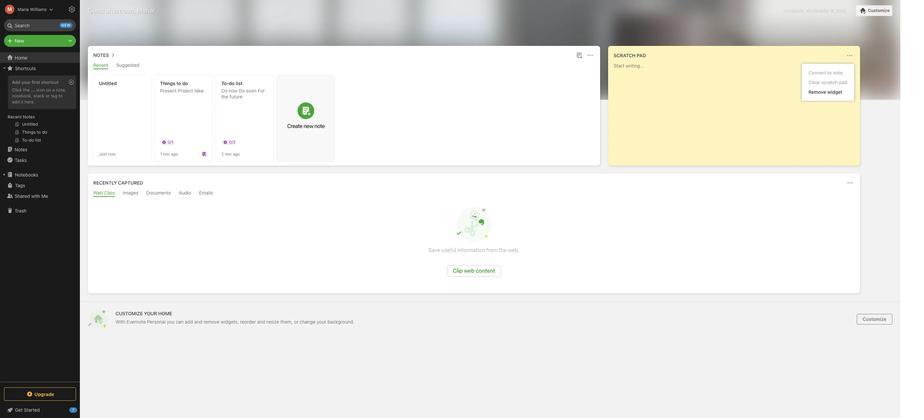 Task type: describe. For each thing, give the bounding box(es) containing it.
web clips tab panel
[[88, 197, 861, 294]]

note for create new note
[[315, 123, 325, 129]]

images
[[123, 190, 138, 196]]

things
[[160, 81, 175, 86]]

clip
[[453, 268, 463, 274]]

started
[[24, 408, 40, 413]]

recent notes
[[8, 114, 35, 120]]

to-
[[221, 81, 229, 86]]

from
[[487, 247, 498, 253]]

1 vertical spatial customize
[[863, 317, 887, 322]]

notebooks link
[[0, 170, 80, 180]]

me
[[41, 193, 48, 199]]

min for 1
[[163, 152, 170, 157]]

useful
[[442, 247, 456, 253]]

more actions image inside field
[[847, 179, 855, 187]]

emails
[[199, 190, 213, 196]]

future
[[230, 94, 243, 100]]

upgrade button
[[4, 388, 76, 401]]

images tab
[[123, 190, 138, 197]]

just
[[99, 152, 107, 157]]

content
[[476, 268, 495, 274]]

settings image
[[68, 5, 76, 13]]

documents
[[146, 190, 171, 196]]

to inside icon on a note, notebook, stack or tag to add it here.
[[59, 93, 63, 99]]

soon
[[246, 88, 257, 94]]

audio
[[179, 190, 191, 196]]

recent tab panel
[[88, 69, 600, 166]]

ago for 2 min ago
[[233, 152, 240, 157]]

2 do from the left
[[239, 88, 245, 94]]

scratch pad button
[[613, 52, 646, 60]]

stack
[[33, 93, 44, 99]]

recently captured button
[[92, 179, 143, 187]]

0 vertical spatial customize
[[868, 8, 890, 13]]

0 vertical spatial the
[[23, 87, 30, 93]]

new inside button
[[304, 123, 313, 129]]

notes button
[[92, 51, 117, 59]]

click the ...
[[12, 87, 35, 93]]

recent tab
[[93, 62, 108, 69]]

suggested
[[116, 62, 139, 68]]

scratch
[[614, 53, 636, 58]]

click
[[12, 87, 22, 93]]

2 min ago
[[221, 152, 240, 157]]

personal
[[147, 319, 166, 325]]

tags
[[15, 183, 25, 188]]

1 vertical spatial customize button
[[857, 314, 893, 325]]

trash link
[[0, 206, 80, 216]]

trash
[[15, 208, 27, 214]]

shortcuts
[[15, 65, 36, 71]]

do inside things to do present project idea
[[182, 81, 188, 86]]

tree containing home
[[0, 52, 80, 382]]

0 horizontal spatial now
[[108, 152, 116, 157]]

do inside to-do list do now do soon for the future
[[229, 81, 235, 86]]

Help and Learning task checklist field
[[0, 405, 80, 416]]

more actions image
[[846, 52, 854, 60]]

maria
[[18, 6, 29, 12]]

your inside tree
[[21, 80, 31, 85]]

convert
[[809, 70, 827, 76]]

present
[[160, 88, 177, 94]]

tag
[[51, 93, 57, 99]]

save useful information from the web.
[[429, 247, 520, 253]]

recent for recent
[[93, 62, 108, 68]]

save
[[429, 247, 440, 253]]

now inside to-do list do now do soon for the future
[[229, 88, 238, 94]]

1 do from the left
[[221, 88, 228, 94]]

0 horizontal spatial more actions image
[[586, 51, 594, 59]]

widgets,
[[221, 319, 239, 325]]

get
[[15, 408, 23, 413]]

more actions field for scratch pad
[[846, 51, 855, 60]]

good afternoon, maria!
[[88, 7, 155, 14]]

them,
[[281, 319, 293, 325]]

customize
[[116, 311, 143, 317]]

here.
[[25, 99, 35, 105]]

click to collapse image
[[77, 406, 82, 414]]

with
[[31, 193, 40, 199]]

clear scratch pad link
[[802, 78, 855, 87]]

shortcut
[[41, 80, 59, 85]]

new search field
[[9, 19, 73, 31]]

home
[[15, 55, 27, 60]]

web.
[[508, 247, 520, 253]]

add your first shortcut
[[12, 80, 59, 85]]

emails tab
[[199, 190, 213, 197]]

convert to note link
[[802, 68, 855, 78]]

create new note
[[287, 123, 325, 129]]

create new note button
[[277, 75, 335, 161]]

reorder
[[240, 319, 256, 325]]

clips
[[104, 190, 115, 196]]

ago for 1 min ago
[[171, 152, 178, 157]]

notes inside button
[[93, 52, 109, 58]]

shortcuts button
[[0, 63, 80, 74]]

your inside customize your home with evernote personal you can add and remove widgets, reorder and resize them, or change your background.
[[317, 319, 326, 325]]

maria williams
[[18, 6, 47, 12]]

min for 2
[[225, 152, 232, 157]]

change
[[300, 319, 316, 325]]

recent for recent notes
[[8, 114, 22, 120]]

0/3
[[229, 140, 235, 145]]

Account field
[[0, 3, 53, 16]]

to-do list do now do soon for the future
[[221, 81, 265, 100]]

new
[[15, 38, 24, 44]]



Task type: locate. For each thing, give the bounding box(es) containing it.
november
[[806, 8, 829, 13]]

or right the them, at left
[[294, 319, 299, 325]]

information
[[458, 247, 485, 253]]

1 vertical spatial recent
[[8, 114, 22, 120]]

afternoon,
[[106, 7, 135, 14]]

home
[[158, 311, 172, 317]]

the left ... on the left of page
[[23, 87, 30, 93]]

your
[[21, 80, 31, 85], [317, 319, 326, 325]]

tasks button
[[0, 155, 80, 166]]

note right create
[[315, 123, 325, 129]]

More actions field
[[586, 51, 595, 60], [846, 51, 855, 60], [846, 179, 855, 188]]

1 horizontal spatial or
[[294, 319, 299, 325]]

1 horizontal spatial and
[[257, 319, 265, 325]]

williams
[[30, 6, 47, 12]]

the inside web clips tab panel
[[499, 247, 507, 253]]

tab list for notes
[[89, 62, 599, 69]]

expand notebooks image
[[2, 172, 7, 178]]

remove
[[809, 89, 827, 95]]

note for convert to note
[[833, 70, 843, 76]]

group containing add your first shortcut
[[0, 74, 80, 147]]

1 vertical spatial more actions image
[[847, 179, 855, 187]]

0 vertical spatial add
[[12, 99, 20, 105]]

1 horizontal spatial note
[[833, 70, 843, 76]]

shared with me
[[15, 193, 48, 199]]

notes inside group
[[23, 114, 35, 120]]

convert to note
[[809, 70, 843, 76]]

note up pad on the right
[[833, 70, 843, 76]]

0 vertical spatial your
[[21, 80, 31, 85]]

min right 2
[[225, 152, 232, 157]]

to
[[828, 70, 832, 76], [177, 81, 181, 86], [59, 93, 63, 99]]

add inside customize your home with evernote personal you can add and remove widgets, reorder and resize them, or change your background.
[[185, 319, 193, 325]]

1 do from the left
[[182, 81, 188, 86]]

note
[[833, 70, 843, 76], [315, 123, 325, 129]]

notes inside 'link'
[[15, 147, 27, 152]]

your right change
[[317, 319, 326, 325]]

now
[[229, 88, 238, 94], [108, 152, 116, 157]]

notes
[[93, 52, 109, 58], [23, 114, 35, 120], [15, 147, 27, 152]]

recent down it
[[8, 114, 22, 120]]

2 and from the left
[[257, 319, 265, 325]]

1 horizontal spatial do
[[229, 81, 235, 86]]

get started
[[15, 408, 40, 413]]

new inside search field
[[61, 23, 71, 27]]

remove widget link
[[802, 87, 855, 97]]

a
[[52, 87, 55, 93]]

or
[[46, 93, 50, 99], [294, 319, 299, 325]]

do down list
[[239, 88, 245, 94]]

the right from
[[499, 247, 507, 253]]

group
[[0, 74, 80, 147]]

thursday, november 16, 2023
[[783, 8, 846, 13]]

now up future
[[229, 88, 238, 94]]

1 horizontal spatial add
[[185, 319, 193, 325]]

the inside to-do list do now do soon for the future
[[221, 94, 228, 100]]

can
[[176, 319, 184, 325]]

recent down notes button
[[93, 62, 108, 68]]

new
[[61, 23, 71, 27], [304, 123, 313, 129]]

and left remove on the left bottom
[[194, 319, 202, 325]]

web
[[464, 268, 475, 274]]

1 vertical spatial the
[[221, 94, 228, 100]]

web clips tab
[[93, 190, 115, 197]]

0 horizontal spatial do
[[182, 81, 188, 86]]

clip web content button
[[447, 266, 501, 277]]

do
[[182, 81, 188, 86], [229, 81, 235, 86]]

2023
[[836, 8, 846, 13]]

1 tab list from the top
[[89, 62, 599, 69]]

list
[[236, 81, 243, 86]]

tab list containing web clips
[[89, 190, 859, 197]]

1 horizontal spatial more actions image
[[847, 179, 855, 187]]

1 vertical spatial new
[[304, 123, 313, 129]]

to for things
[[177, 81, 181, 86]]

to inside convert to note link
[[828, 70, 832, 76]]

0 vertical spatial new
[[61, 23, 71, 27]]

0 horizontal spatial your
[[21, 80, 31, 85]]

documents tab
[[146, 190, 171, 197]]

0 horizontal spatial and
[[194, 319, 202, 325]]

tasks
[[15, 157, 27, 163]]

1 horizontal spatial do
[[239, 88, 245, 94]]

and
[[194, 319, 202, 325], [257, 319, 265, 325]]

notebooks
[[15, 172, 38, 178]]

1 vertical spatial or
[[294, 319, 299, 325]]

add left it
[[12, 99, 20, 105]]

audio tab
[[179, 190, 191, 197]]

or inside customize your home with evernote personal you can add and remove widgets, reorder and resize them, or change your background.
[[294, 319, 299, 325]]

16,
[[830, 8, 835, 13]]

to for convert
[[828, 70, 832, 76]]

or inside icon on a note, notebook, stack or tag to add it here.
[[46, 93, 50, 99]]

1 ago from the left
[[171, 152, 178, 157]]

1 vertical spatial notes
[[23, 114, 35, 120]]

clear scratch pad
[[809, 80, 848, 85]]

suggested tab
[[116, 62, 139, 69]]

1 horizontal spatial new
[[304, 123, 313, 129]]

0 horizontal spatial or
[[46, 93, 50, 99]]

scratch pad
[[614, 53, 646, 58]]

do down to-
[[221, 88, 228, 94]]

1 vertical spatial now
[[108, 152, 116, 157]]

dropdown list menu
[[802, 68, 855, 97]]

1 min from the left
[[163, 152, 170, 157]]

customize your home with evernote personal you can add and remove widgets, reorder and resize them, or change your background.
[[116, 311, 355, 325]]

to up "scratch"
[[828, 70, 832, 76]]

widget
[[828, 89, 843, 95]]

new down the settings image
[[61, 23, 71, 27]]

Start writing… text field
[[614, 63, 860, 160]]

tab list for recently captured
[[89, 190, 859, 197]]

1 and from the left
[[194, 319, 202, 325]]

1 horizontal spatial the
[[221, 94, 228, 100]]

note,
[[56, 87, 66, 93]]

clip web content
[[453, 268, 495, 274]]

0 vertical spatial or
[[46, 93, 50, 99]]

your up the click the ...
[[21, 80, 31, 85]]

1 horizontal spatial your
[[317, 319, 326, 325]]

0 vertical spatial now
[[229, 88, 238, 94]]

7
[[72, 408, 74, 413]]

background.
[[328, 319, 355, 325]]

1 horizontal spatial min
[[225, 152, 232, 157]]

2 tab list from the top
[[89, 190, 859, 197]]

2 min from the left
[[225, 152, 232, 157]]

captured
[[118, 180, 143, 186]]

1 vertical spatial your
[[317, 319, 326, 325]]

0 horizontal spatial to
[[59, 93, 63, 99]]

upgrade
[[34, 392, 54, 398]]

do up project
[[182, 81, 188, 86]]

2 horizontal spatial to
[[828, 70, 832, 76]]

ago down "0/1"
[[171, 152, 178, 157]]

it
[[21, 99, 23, 105]]

0 horizontal spatial min
[[163, 152, 170, 157]]

notes link
[[0, 144, 80, 155]]

0 vertical spatial more actions image
[[586, 51, 594, 59]]

idea
[[194, 88, 204, 94]]

0 horizontal spatial ago
[[171, 152, 178, 157]]

1 horizontal spatial to
[[177, 81, 181, 86]]

2 horizontal spatial the
[[499, 247, 507, 253]]

1 vertical spatial to
[[177, 81, 181, 86]]

add right can
[[185, 319, 193, 325]]

notes up recent tab
[[93, 52, 109, 58]]

tab list containing recent
[[89, 62, 599, 69]]

pad
[[637, 53, 646, 58]]

0 vertical spatial note
[[833, 70, 843, 76]]

0 vertical spatial recent
[[93, 62, 108, 68]]

0 vertical spatial customize button
[[857, 5, 893, 16]]

1
[[160, 152, 162, 157]]

0 horizontal spatial recent
[[8, 114, 22, 120]]

tab list
[[89, 62, 599, 69], [89, 190, 859, 197]]

new right create
[[304, 123, 313, 129]]

1 vertical spatial add
[[185, 319, 193, 325]]

first
[[32, 80, 40, 85]]

add inside icon on a note, notebook, stack or tag to add it here.
[[12, 99, 20, 105]]

1 horizontal spatial recent
[[93, 62, 108, 68]]

note inside button
[[315, 123, 325, 129]]

0 horizontal spatial the
[[23, 87, 30, 93]]

more actions field for recently captured
[[846, 179, 855, 188]]

to down note,
[[59, 93, 63, 99]]

to inside things to do present project idea
[[177, 81, 181, 86]]

min right 1
[[163, 152, 170, 157]]

1 min ago
[[160, 152, 178, 157]]

add
[[12, 99, 20, 105], [185, 319, 193, 325]]

0 vertical spatial tab list
[[89, 62, 599, 69]]

tree
[[0, 52, 80, 382]]

0 horizontal spatial note
[[315, 123, 325, 129]]

ago down 0/3
[[233, 152, 240, 157]]

recently captured
[[93, 180, 143, 186]]

or down on in the top left of the page
[[46, 93, 50, 99]]

add
[[12, 80, 20, 85]]

1 vertical spatial tab list
[[89, 190, 859, 197]]

for
[[258, 88, 265, 94]]

2 vertical spatial to
[[59, 93, 63, 99]]

new button
[[4, 35, 76, 47]]

pad
[[840, 80, 848, 85]]

0 horizontal spatial do
[[221, 88, 228, 94]]

1 vertical spatial note
[[315, 123, 325, 129]]

project
[[178, 88, 193, 94]]

on
[[46, 87, 51, 93]]

note inside dropdown list menu
[[833, 70, 843, 76]]

recently
[[93, 180, 117, 186]]

2 vertical spatial notes
[[15, 147, 27, 152]]

2 do from the left
[[229, 81, 235, 86]]

0 horizontal spatial add
[[12, 99, 20, 105]]

0 vertical spatial to
[[828, 70, 832, 76]]

tags button
[[0, 180, 80, 191]]

notes up tasks
[[15, 147, 27, 152]]

remove
[[204, 319, 220, 325]]

2
[[221, 152, 224, 157]]

do
[[221, 88, 228, 94], [239, 88, 245, 94]]

1 horizontal spatial now
[[229, 88, 238, 94]]

customize button
[[857, 5, 893, 16], [857, 314, 893, 325]]

1 horizontal spatial ago
[[233, 152, 240, 157]]

0 vertical spatial notes
[[93, 52, 109, 58]]

scratch
[[822, 80, 838, 85]]

web
[[93, 190, 103, 196]]

more actions image
[[586, 51, 594, 59], [847, 179, 855, 187]]

to up project
[[177, 81, 181, 86]]

and left the resize in the left of the page
[[257, 319, 265, 325]]

maria!
[[137, 7, 155, 14]]

group inside tree
[[0, 74, 80, 147]]

things to do present project idea
[[160, 81, 204, 94]]

customize
[[868, 8, 890, 13], [863, 317, 887, 322]]

the left future
[[221, 94, 228, 100]]

remove widget
[[809, 89, 843, 95]]

2 ago from the left
[[233, 152, 240, 157]]

do left list
[[229, 81, 235, 86]]

Search text field
[[9, 19, 71, 31]]

home link
[[0, 52, 80, 63]]

0 horizontal spatial new
[[61, 23, 71, 27]]

now right just
[[108, 152, 116, 157]]

notes down here.
[[23, 114, 35, 120]]

0/1
[[168, 140, 173, 145]]

notebook,
[[12, 93, 32, 99]]

2 vertical spatial the
[[499, 247, 507, 253]]



Task type: vqa. For each thing, say whether or not it's contained in the screenshot.
CLEAR
yes



